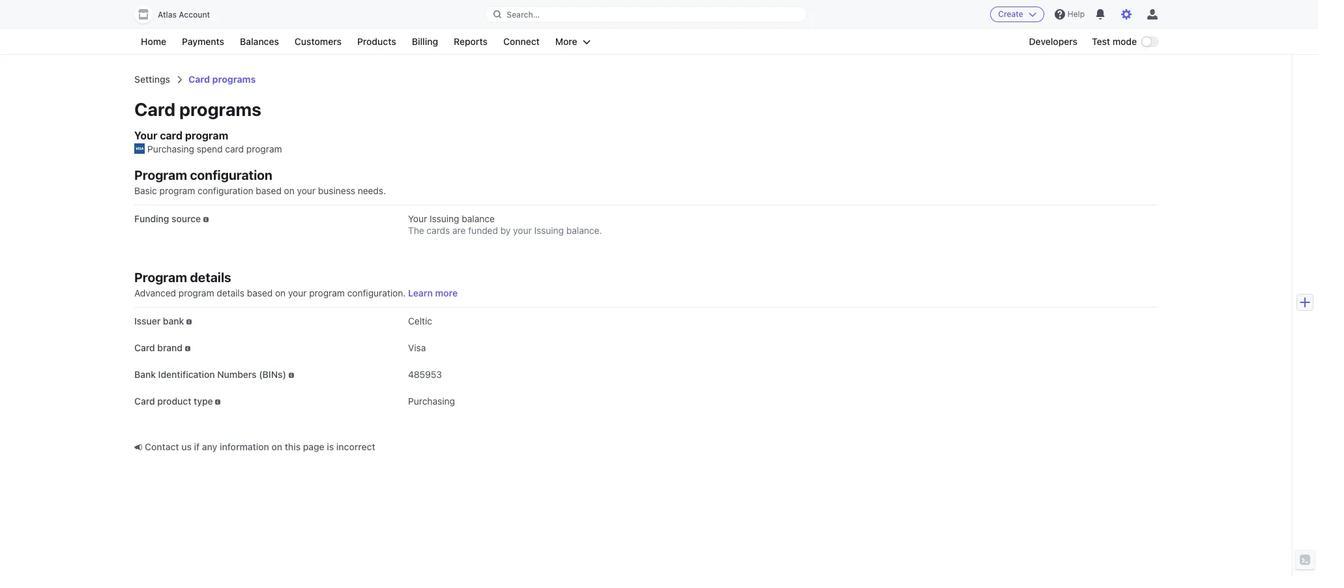 Task type: locate. For each thing, give the bounding box(es) containing it.
program up basic
[[134, 168, 187, 183]]

program configuration basic program configuration based on your business needs.
[[134, 168, 386, 196]]

info image for funding source
[[203, 217, 208, 222]]

purchasing down your card program
[[147, 143, 194, 155]]

identification
[[158, 369, 215, 380]]

billing
[[412, 36, 438, 47]]

programs down balances 'link'
[[212, 74, 256, 85]]

settings
[[134, 74, 170, 85]]

account
[[179, 10, 210, 20]]

0 horizontal spatial your
[[134, 130, 157, 141]]

1 horizontal spatial info image
[[215, 400, 221, 405]]

customers
[[295, 36, 342, 47]]

on for details
[[275, 287, 286, 299]]

purchasing for purchasing
[[408, 396, 455, 407]]

program up funding source
[[159, 185, 195, 196]]

settings link
[[134, 74, 170, 85]]

help
[[1068, 9, 1085, 19]]

programs
[[212, 74, 256, 85], [179, 98, 261, 120]]

programs up purchasing spend card program
[[179, 98, 261, 120]]

0 vertical spatial info image
[[203, 217, 208, 222]]

program inside program configuration basic program configuration based on your business needs.
[[134, 168, 187, 183]]

bank
[[134, 369, 156, 380]]

your
[[134, 130, 157, 141], [408, 213, 427, 224]]

your up the
[[408, 213, 427, 224]]

0 horizontal spatial info image
[[203, 217, 208, 222]]

celtic
[[408, 316, 432, 327]]

on for configuration
[[284, 185, 295, 196]]

1 vertical spatial card
[[225, 143, 244, 155]]

2 vertical spatial your
[[288, 287, 307, 299]]

your inside program configuration basic program configuration based on your business needs.
[[297, 185, 316, 196]]

0 vertical spatial purchasing
[[147, 143, 194, 155]]

needs.
[[358, 185, 386, 196]]

1 vertical spatial program
[[134, 270, 187, 285]]

card
[[188, 74, 210, 85], [134, 98, 175, 120], [134, 342, 155, 353], [134, 396, 155, 407]]

issuing left balance. at the top left of the page
[[534, 225, 564, 236]]

source
[[172, 213, 201, 224]]

product
[[157, 396, 191, 407]]

info image right the type
[[215, 400, 221, 405]]

card down settings link
[[134, 98, 175, 120]]

1 horizontal spatial your
[[408, 213, 427, 224]]

issuing up the cards
[[430, 213, 459, 224]]

info image
[[186, 319, 192, 325], [185, 346, 190, 351], [289, 373, 294, 378]]

numbers
[[217, 369, 257, 380]]

funding source
[[134, 213, 203, 224]]

funded
[[468, 225, 498, 236]]

program up program configuration basic program configuration based on your business needs.
[[246, 143, 282, 155]]

card programs down payments link
[[188, 74, 256, 85]]

program left the configuration.
[[309, 287, 345, 299]]

incorrect
[[336, 441, 375, 452]]

products
[[357, 36, 396, 47]]

2 vertical spatial info image
[[289, 373, 294, 378]]

cards
[[427, 225, 450, 236]]

mode
[[1113, 36, 1137, 47]]

1 horizontal spatial card
[[225, 143, 244, 155]]

485953
[[408, 369, 442, 380]]

1 vertical spatial info image
[[185, 346, 190, 351]]

0 vertical spatial program
[[134, 168, 187, 183]]

your for details
[[288, 287, 307, 299]]

reports link
[[447, 34, 494, 50]]

details
[[190, 270, 231, 285], [217, 287, 244, 299]]

1 vertical spatial your
[[408, 213, 427, 224]]

more
[[555, 36, 577, 47]]

program
[[134, 168, 187, 183], [134, 270, 187, 285]]

card programs
[[188, 74, 256, 85], [134, 98, 261, 120]]

1 horizontal spatial issuing
[[534, 225, 564, 236]]

atlas account
[[158, 10, 210, 20]]

0 vertical spatial your
[[297, 185, 316, 196]]

0 vertical spatial your
[[134, 130, 157, 141]]

info image right bank
[[186, 319, 192, 325]]

1 vertical spatial on
[[275, 287, 286, 299]]

developers
[[1029, 36, 1078, 47]]

program for configuration
[[159, 185, 195, 196]]

based
[[256, 185, 282, 196], [247, 287, 273, 299]]

configuration.
[[347, 287, 406, 299]]

configuration
[[190, 168, 272, 183], [198, 185, 253, 196]]

payments
[[182, 36, 224, 47]]

info image for bank identification numbers (bins)
[[289, 373, 294, 378]]

program up advanced
[[134, 270, 187, 285]]

info image right (bins)
[[289, 373, 294, 378]]

issuing
[[430, 213, 459, 224], [534, 225, 564, 236]]

0 horizontal spatial issuing
[[430, 213, 459, 224]]

program for details
[[179, 287, 214, 299]]

your up basic
[[134, 130, 157, 141]]

purchasing
[[147, 143, 194, 155], [408, 396, 455, 407]]

program for spend
[[246, 143, 282, 155]]

create button
[[990, 7, 1044, 22]]

based inside program configuration basic program configuration based on your business needs.
[[256, 185, 282, 196]]

card down payments link
[[188, 74, 210, 85]]

on inside program configuration basic program configuration based on your business needs.
[[284, 185, 295, 196]]

spend
[[197, 143, 223, 155]]

based inside program details advanced program details based on your program configuration. learn more
[[247, 287, 273, 299]]

if
[[194, 441, 200, 452]]

on
[[284, 185, 295, 196], [275, 287, 286, 299], [272, 441, 282, 452]]

advanced
[[134, 287, 176, 299]]

your inside program details advanced program details based on your program configuration. learn more
[[288, 287, 307, 299]]

card up purchasing spend card program
[[160, 130, 183, 141]]

your
[[297, 185, 316, 196], [513, 225, 532, 236], [288, 287, 307, 299]]

0 vertical spatial based
[[256, 185, 282, 196]]

your card program
[[134, 130, 228, 141]]

balance.
[[566, 225, 602, 236]]

card
[[160, 130, 183, 141], [225, 143, 244, 155]]

card right spend
[[225, 143, 244, 155]]

2 vertical spatial on
[[272, 441, 282, 452]]

balances
[[240, 36, 279, 47]]

0 vertical spatial on
[[284, 185, 295, 196]]

1 vertical spatial details
[[217, 287, 244, 299]]

info image right source
[[203, 217, 208, 222]]

notifications image
[[1095, 9, 1106, 20]]

program inside program configuration basic program configuration based on your business needs.
[[159, 185, 195, 196]]

info image right brand
[[185, 346, 190, 351]]

on inside program details advanced program details based on your program configuration. learn more
[[275, 287, 286, 299]]

on inside 'button'
[[272, 441, 282, 452]]

bank identification numbers (bins)
[[134, 369, 289, 380]]

1 vertical spatial purchasing
[[408, 396, 455, 407]]

0 horizontal spatial purchasing
[[147, 143, 194, 155]]

issuer
[[134, 316, 161, 327]]

atlas account button
[[134, 5, 223, 23]]

info image
[[203, 217, 208, 222], [215, 400, 221, 405]]

payments link
[[175, 34, 231, 50]]

learn
[[408, 287, 433, 299]]

0 vertical spatial info image
[[186, 319, 192, 325]]

1 vertical spatial configuration
[[198, 185, 253, 196]]

2 program from the top
[[134, 270, 187, 285]]

program up bank
[[179, 287, 214, 299]]

program inside program details advanced program details based on your program configuration. learn more
[[134, 270, 187, 285]]

1 vertical spatial card programs
[[134, 98, 261, 120]]

0 vertical spatial card
[[160, 130, 183, 141]]

your for your card program
[[134, 130, 157, 141]]

visa
[[408, 342, 426, 353]]

your for your issuing balance
[[408, 213, 427, 224]]

1 horizontal spatial purchasing
[[408, 396, 455, 407]]

purchasing down 485953
[[408, 396, 455, 407]]

home
[[141, 36, 166, 47]]

program
[[185, 130, 228, 141], [246, 143, 282, 155], [159, 185, 195, 196], [179, 287, 214, 299], [309, 287, 345, 299]]

contact
[[145, 441, 179, 452]]

1 vertical spatial info image
[[215, 400, 221, 405]]

1 program from the top
[[134, 168, 187, 183]]

more button
[[549, 34, 597, 50]]

the cards are funded by your issuing balance.
[[408, 225, 602, 236]]

card programs up your card program
[[134, 98, 261, 120]]

1 vertical spatial based
[[247, 287, 273, 299]]

connect link
[[497, 34, 546, 50]]



Task type: describe. For each thing, give the bounding box(es) containing it.
0 vertical spatial details
[[190, 270, 231, 285]]

card product type
[[134, 396, 215, 407]]

0 vertical spatial programs
[[212, 74, 256, 85]]

0 vertical spatial issuing
[[430, 213, 459, 224]]

contact us if any information on this page is incorrect
[[145, 441, 375, 452]]

info image for card brand
[[185, 346, 190, 351]]

developers link
[[1023, 34, 1084, 50]]

your issuing balance
[[408, 213, 495, 224]]

program details advanced program details based on your program configuration. learn more
[[134, 270, 458, 299]]

balances link
[[233, 34, 285, 50]]

funding
[[134, 213, 169, 224]]

basic
[[134, 185, 157, 196]]

products link
[[351, 34, 403, 50]]

1 vertical spatial programs
[[179, 98, 261, 120]]

(bins)
[[259, 369, 286, 380]]

reports
[[454, 36, 488, 47]]

card down bank
[[134, 396, 155, 407]]

home link
[[134, 34, 173, 50]]

Search… search field
[[486, 6, 806, 22]]

us
[[181, 441, 192, 452]]

billing link
[[405, 34, 445, 50]]

program for program details
[[134, 270, 187, 285]]

card left brand
[[134, 342, 155, 353]]

brand
[[157, 342, 183, 353]]

based for configuration
[[256, 185, 282, 196]]

any
[[202, 441, 217, 452]]

search…
[[507, 9, 540, 19]]

create
[[998, 9, 1023, 19]]

type
[[194, 396, 213, 407]]

more
[[435, 287, 458, 299]]

by
[[501, 225, 511, 236]]

0 vertical spatial card programs
[[188, 74, 256, 85]]

contact us if any information on this page is incorrect button
[[134, 441, 375, 454]]

is
[[327, 441, 334, 452]]

1 vertical spatial issuing
[[534, 225, 564, 236]]

Search… text field
[[486, 6, 806, 22]]

business
[[318, 185, 355, 196]]

test mode
[[1092, 36, 1137, 47]]

this
[[285, 441, 301, 452]]

based for details
[[247, 287, 273, 299]]

info image for issuer bank
[[186, 319, 192, 325]]

connect
[[503, 36, 540, 47]]

the
[[408, 225, 424, 236]]

bank
[[163, 316, 184, 327]]

customers link
[[288, 34, 348, 50]]

program for program configuration
[[134, 168, 187, 183]]

learn more link
[[408, 287, 458, 299]]

card brand
[[134, 342, 185, 353]]

page
[[303, 441, 324, 452]]

atlas
[[158, 10, 177, 20]]

info image for card product type
[[215, 400, 221, 405]]

0 vertical spatial configuration
[[190, 168, 272, 183]]

program up spend
[[185, 130, 228, 141]]

balance
[[462, 213, 495, 224]]

0 horizontal spatial card
[[160, 130, 183, 141]]

are
[[452, 225, 466, 236]]

help button
[[1050, 4, 1090, 25]]

purchasing for purchasing spend card program
[[147, 143, 194, 155]]

1 vertical spatial your
[[513, 225, 532, 236]]

issuer bank
[[134, 316, 186, 327]]

information
[[220, 441, 269, 452]]

your for configuration
[[297, 185, 316, 196]]

purchasing spend card program
[[147, 143, 282, 155]]

test
[[1092, 36, 1110, 47]]



Task type: vqa. For each thing, say whether or not it's contained in the screenshot.
'US'
yes



